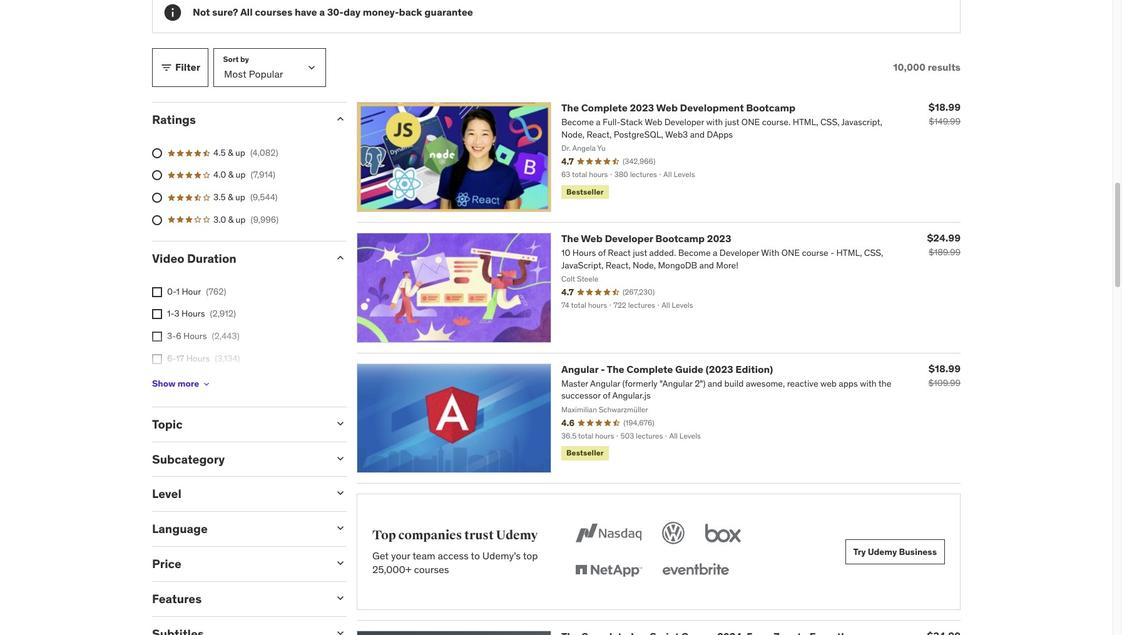 Task type: vqa. For each thing, say whether or not it's contained in the screenshot.
Data Visualization's Data
no



Task type: locate. For each thing, give the bounding box(es) containing it.
1 small image from the top
[[334, 487, 347, 500]]

price
[[152, 557, 182, 572]]

1 vertical spatial courses
[[414, 564, 449, 576]]

courses down team on the bottom of page
[[414, 564, 449, 576]]

volkswagen image
[[660, 520, 687, 547]]

xsmall image left 0-
[[152, 287, 162, 297]]

more
[[178, 378, 199, 390]]

small image for features
[[334, 592, 347, 605]]

up right 3.5
[[235, 192, 245, 203]]

1 vertical spatial the
[[562, 232, 579, 245]]

web left development
[[656, 101, 678, 114]]

the for the web developer bootcamp 2023
[[562, 232, 579, 245]]

try
[[854, 547, 866, 558]]

show more button
[[152, 372, 212, 397]]

2 up from the top
[[236, 169, 246, 181]]

small image for topic
[[334, 418, 347, 430]]

2 $18.99 from the top
[[929, 362, 961, 375]]

xsmall image left 1-
[[152, 310, 162, 320]]

4 & from the top
[[228, 214, 234, 225]]

0 vertical spatial courses
[[255, 6, 293, 18]]

0 horizontal spatial courses
[[255, 6, 293, 18]]

3 up from the top
[[235, 192, 245, 203]]

& right 3.0
[[228, 214, 234, 225]]

0 vertical spatial complete
[[581, 101, 628, 114]]

4 up from the top
[[236, 214, 246, 225]]

eventbrite image
[[660, 557, 732, 585]]

$18.99 for angular - the complete guide (2023 edition)
[[929, 362, 961, 375]]

10,000 results
[[894, 61, 961, 73]]

10,000 results status
[[894, 61, 961, 74]]

&
[[228, 147, 233, 158], [228, 169, 234, 181], [228, 192, 233, 203], [228, 214, 234, 225]]

video duration button
[[152, 251, 324, 266]]

netapp image
[[573, 557, 645, 585]]

(2,443)
[[212, 331, 240, 342]]

web left developer
[[581, 232, 603, 245]]

a
[[319, 6, 325, 18]]

1 $18.99 from the top
[[929, 101, 961, 113]]

1 horizontal spatial web
[[656, 101, 678, 114]]

hours for 1-3 hours
[[182, 308, 205, 320]]

subcategory button
[[152, 452, 324, 467]]

1-
[[167, 308, 174, 320]]

level
[[152, 487, 181, 502]]

0 vertical spatial the
[[562, 101, 579, 114]]

1 & from the top
[[228, 147, 233, 158]]

0 vertical spatial bootcamp
[[746, 101, 796, 114]]

(4,082)
[[250, 147, 278, 158]]

0 horizontal spatial udemy
[[496, 528, 538, 544]]

4 xsmall image from the top
[[152, 354, 162, 364]]

3 & from the top
[[228, 192, 233, 203]]

1 horizontal spatial courses
[[414, 564, 449, 576]]

box image
[[702, 520, 744, 547]]

up right 4.0
[[236, 169, 246, 181]]

developer
[[605, 232, 653, 245]]

$18.99 up $109.99
[[929, 362, 961, 375]]

up for 3.5 & up
[[235, 192, 245, 203]]

courses right all
[[255, 6, 293, 18]]

2 xsmall image from the top
[[152, 310, 162, 320]]

1 horizontal spatial udemy
[[868, 547, 897, 558]]

web
[[656, 101, 678, 114], [581, 232, 603, 245]]

$18.99 up $149.99 in the top of the page
[[929, 101, 961, 113]]

$189.99
[[929, 247, 961, 258]]

have
[[295, 6, 317, 18]]

& right 3.5
[[228, 192, 233, 203]]

price button
[[152, 557, 324, 572]]

$18.99 inside $18.99 $109.99
[[929, 362, 961, 375]]

3 small image from the top
[[334, 592, 347, 605]]

2023
[[630, 101, 654, 114], [707, 232, 732, 245]]

(9,996)
[[251, 214, 279, 225]]

bootcamp
[[746, 101, 796, 114], [656, 232, 705, 245]]

try udemy business link
[[846, 540, 945, 565]]

up for 4.0 & up
[[236, 169, 246, 181]]

small image
[[334, 487, 347, 500], [334, 557, 347, 570], [334, 592, 347, 605], [334, 627, 347, 635]]

0 vertical spatial udemy
[[496, 528, 538, 544]]

filter button
[[152, 48, 209, 87]]

4.0 & up (7,914)
[[214, 169, 275, 181]]

team
[[413, 550, 436, 562]]

the for the complete 2023 web development bootcamp
[[562, 101, 579, 114]]

1 xsmall image from the top
[[152, 287, 162, 297]]

2 small image from the top
[[334, 557, 347, 570]]

& right 4.5
[[228, 147, 233, 158]]

10,000
[[894, 61, 926, 73]]

1 vertical spatial bootcamp
[[656, 232, 705, 245]]

angular
[[562, 363, 599, 375]]

& for 3.0
[[228, 214, 234, 225]]

0 vertical spatial $18.99
[[929, 101, 961, 113]]

show
[[152, 378, 176, 390]]

0-
[[167, 286, 176, 297]]

0 vertical spatial web
[[656, 101, 678, 114]]

$24.99
[[928, 231, 961, 244]]

xsmall image
[[152, 287, 162, 297], [152, 310, 162, 320], [152, 332, 162, 342], [152, 354, 162, 364]]

2 & from the top
[[228, 169, 234, 181]]

& for 4.5
[[228, 147, 233, 158]]

small image for language
[[334, 522, 347, 535]]

small image for level
[[334, 487, 347, 500]]

1 vertical spatial $18.99
[[929, 362, 961, 375]]

business
[[899, 547, 937, 558]]

1 vertical spatial 2023
[[707, 232, 732, 245]]

1 up from the top
[[235, 147, 245, 158]]

courses
[[255, 6, 293, 18], [414, 564, 449, 576]]

small image for price
[[334, 557, 347, 570]]

the complete 2023 web development bootcamp
[[562, 101, 796, 114]]

1 vertical spatial udemy
[[868, 547, 897, 558]]

not sure? all courses have a 30-day money-back guarantee
[[193, 6, 473, 18]]

trust
[[465, 528, 494, 544]]

filter
[[175, 61, 200, 73]]

17+
[[167, 375, 181, 386]]

1 horizontal spatial 2023
[[707, 232, 732, 245]]

udemy
[[496, 528, 538, 544], [868, 547, 897, 558]]

udemy right try
[[868, 547, 897, 558]]

bootcamp right developer
[[656, 232, 705, 245]]

xsmall image left 6-
[[152, 354, 162, 364]]

bootcamp right development
[[746, 101, 796, 114]]

up for 4.5 & up
[[235, 147, 245, 158]]

your
[[391, 550, 411, 562]]

up right 4.5
[[235, 147, 245, 158]]

the
[[562, 101, 579, 114], [562, 232, 579, 245], [607, 363, 625, 375]]

not
[[193, 6, 210, 18]]

xsmall image left 3-
[[152, 332, 162, 342]]

up
[[235, 147, 245, 158], [236, 169, 246, 181], [235, 192, 245, 203], [236, 214, 246, 225]]

17
[[176, 353, 184, 364]]

ratings button
[[152, 112, 324, 127]]

$18.99
[[929, 101, 961, 113], [929, 362, 961, 375]]

xsmall image for 1-
[[152, 310, 162, 320]]

3.0 & up (9,996)
[[214, 214, 279, 225]]

xsmall image
[[202, 379, 212, 389]]

1 vertical spatial web
[[581, 232, 603, 245]]

3.0
[[214, 214, 226, 225]]

the complete 2023 web development bootcamp link
[[562, 101, 796, 114]]

$18.99 for the complete 2023 web development bootcamp
[[929, 101, 961, 113]]

(3,134)
[[215, 353, 240, 364]]

0 horizontal spatial 2023
[[630, 101, 654, 114]]

small image
[[160, 61, 173, 74], [334, 113, 347, 125], [334, 252, 347, 264], [334, 418, 347, 430], [334, 452, 347, 465], [334, 522, 347, 535]]

udemy up top
[[496, 528, 538, 544]]

up right 3.0
[[236, 214, 246, 225]]

$18.99 $149.99
[[929, 101, 961, 127]]

level button
[[152, 487, 324, 502]]

(9,544)
[[250, 192, 278, 203]]

& right 4.0
[[228, 169, 234, 181]]

3 xsmall image from the top
[[152, 332, 162, 342]]

$18.99 $109.99
[[929, 362, 961, 389]]



Task type: describe. For each thing, give the bounding box(es) containing it.
duration
[[187, 251, 236, 266]]

all
[[240, 6, 253, 18]]

show more
[[152, 378, 199, 390]]

top
[[523, 550, 538, 562]]

money-
[[363, 6, 399, 18]]

results
[[928, 61, 961, 73]]

& for 4.0
[[228, 169, 234, 181]]

3.5
[[214, 192, 226, 203]]

(2,912)
[[210, 308, 236, 320]]

-
[[601, 363, 605, 375]]

features
[[152, 592, 202, 607]]

try udemy business
[[854, 547, 937, 558]]

xsmall image for 6-
[[152, 354, 162, 364]]

top
[[373, 528, 396, 544]]

3-6 hours (2,443)
[[167, 331, 240, 342]]

3.5 & up (9,544)
[[214, 192, 278, 203]]

nasdaq image
[[573, 520, 645, 547]]

udemy inside top companies trust udemy get your team access to udemy's top 25,000+ courses
[[496, 528, 538, 544]]

17+ hours
[[167, 375, 206, 386]]

(2023
[[706, 363, 734, 375]]

$24.99 $189.99
[[928, 231, 961, 258]]

2 vertical spatial the
[[607, 363, 625, 375]]

get
[[373, 550, 389, 562]]

small image for subcategory
[[334, 452, 347, 465]]

day
[[344, 6, 361, 18]]

4.5
[[214, 147, 226, 158]]

small image inside filter button
[[160, 61, 173, 74]]

companies
[[398, 528, 462, 544]]

3
[[174, 308, 179, 320]]

30-
[[327, 6, 344, 18]]

0-1 hour (762)
[[167, 286, 226, 297]]

1 horizontal spatial bootcamp
[[746, 101, 796, 114]]

0 horizontal spatial bootcamp
[[656, 232, 705, 245]]

back
[[399, 6, 422, 18]]

angular - the complete guide (2023 edition) link
[[562, 363, 773, 375]]

$149.99
[[929, 116, 961, 127]]

the web developer bootcamp 2023
[[562, 232, 732, 245]]

topic button
[[152, 417, 324, 432]]

6
[[176, 331, 181, 342]]

guide
[[676, 363, 704, 375]]

language button
[[152, 522, 324, 537]]

xsmall image for 3-
[[152, 332, 162, 342]]

0 vertical spatial 2023
[[630, 101, 654, 114]]

25,000+
[[373, 564, 412, 576]]

development
[[680, 101, 744, 114]]

(762)
[[206, 286, 226, 297]]

small image for ratings
[[334, 113, 347, 125]]

angular - the complete guide (2023 edition)
[[562, 363, 773, 375]]

hours for 3-6 hours
[[183, 331, 207, 342]]

guarantee
[[425, 6, 473, 18]]

video
[[152, 251, 184, 266]]

& for 3.5
[[228, 192, 233, 203]]

subcategory
[[152, 452, 225, 467]]

1
[[176, 286, 180, 297]]

1 vertical spatial complete
[[627, 363, 673, 375]]

topic
[[152, 417, 183, 432]]

video duration
[[152, 251, 236, 266]]

access
[[438, 550, 469, 562]]

4.5 & up (4,082)
[[214, 147, 278, 158]]

top companies trust udemy get your team access to udemy's top 25,000+ courses
[[373, 528, 538, 576]]

courses inside top companies trust udemy get your team access to udemy's top 25,000+ courses
[[414, 564, 449, 576]]

edition)
[[736, 363, 773, 375]]

(7,914)
[[251, 169, 275, 181]]

0 horizontal spatial web
[[581, 232, 603, 245]]

small image for video duration
[[334, 252, 347, 264]]

ratings
[[152, 112, 196, 127]]

xsmall image for 0-
[[152, 287, 162, 297]]

3-
[[167, 331, 176, 342]]

4.0
[[214, 169, 226, 181]]

$109.99
[[929, 377, 961, 389]]

sure?
[[212, 6, 238, 18]]

hour
[[182, 286, 201, 297]]

language
[[152, 522, 208, 537]]

features button
[[152, 592, 324, 607]]

6-17 hours (3,134)
[[167, 353, 240, 364]]

4 small image from the top
[[334, 627, 347, 635]]

hours for 6-17 hours
[[186, 353, 210, 364]]

up for 3.0 & up
[[236, 214, 246, 225]]

6-
[[167, 353, 176, 364]]

1-3 hours (2,912)
[[167, 308, 236, 320]]

udemy's
[[483, 550, 521, 562]]

the web developer bootcamp 2023 link
[[562, 232, 732, 245]]

to
[[471, 550, 480, 562]]



